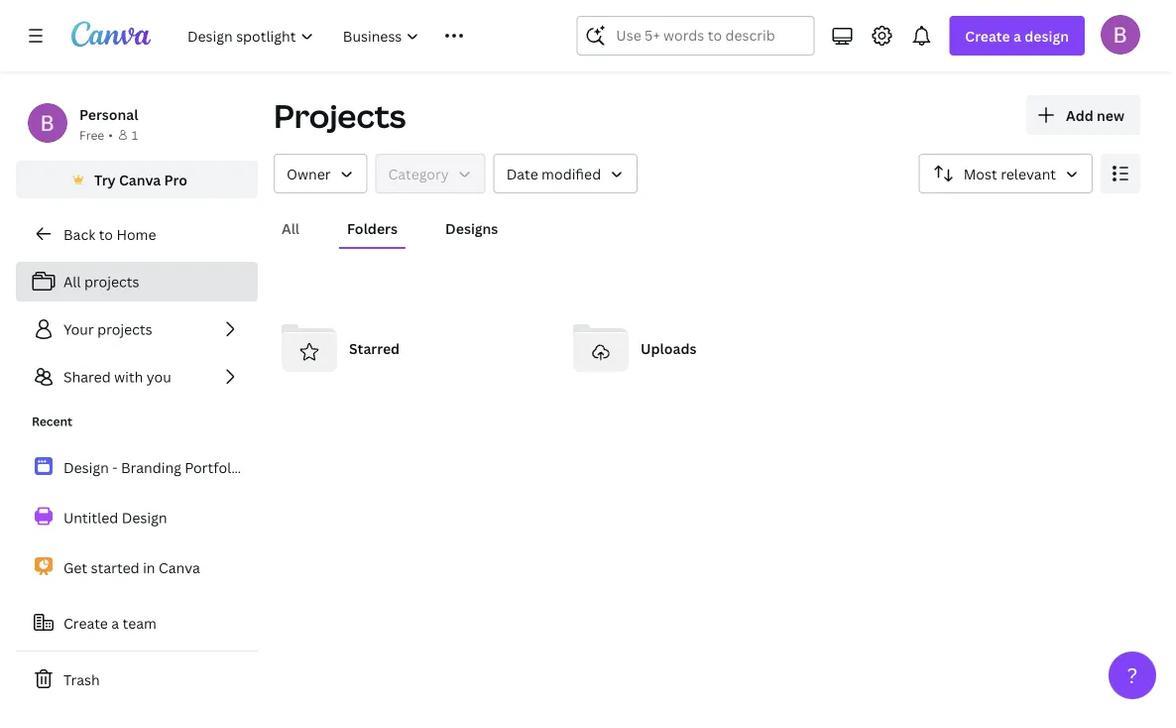 Task type: describe. For each thing, give the bounding box(es) containing it.
your projects
[[64, 320, 152, 339]]

Owner button
[[274, 154, 368, 194]]

1
[[132, 127, 138, 143]]

modified
[[542, 164, 602, 183]]

uploads link
[[566, 313, 849, 384]]

uploads
[[641, 339, 697, 358]]

create a design
[[966, 26, 1070, 45]]

trash
[[64, 670, 100, 689]]

add
[[1067, 106, 1094, 125]]

list containing untitled design
[[16, 447, 258, 589]]

pro
[[164, 170, 187, 189]]

all button
[[274, 209, 308, 247]]

try
[[94, 170, 116, 189]]

? button
[[1109, 652, 1157, 700]]

canva inside the try canva pro button
[[119, 170, 161, 189]]

shared
[[64, 368, 111, 387]]

back
[[64, 225, 95, 244]]

get started in canva
[[64, 558, 200, 577]]

Sort by button
[[920, 154, 1094, 194]]

canva inside the get started in canva link
[[159, 558, 200, 577]]

back to home
[[64, 225, 156, 244]]

create a design button
[[950, 16, 1086, 56]]

?
[[1128, 661, 1139, 690]]

design
[[122, 508, 167, 527]]

try canva pro
[[94, 170, 187, 189]]

Date modified button
[[494, 154, 638, 194]]

create for create a team
[[64, 614, 108, 633]]

bob builder image
[[1101, 15, 1141, 54]]

untitled design link
[[16, 497, 258, 539]]

to
[[99, 225, 113, 244]]

get
[[64, 558, 87, 577]]

projects for your projects
[[97, 320, 152, 339]]

starred link
[[274, 313, 558, 384]]



Task type: vqa. For each thing, say whether or not it's contained in the screenshot.
menu bar
no



Task type: locate. For each thing, give the bounding box(es) containing it.
shared with you
[[64, 368, 171, 387]]

list containing all projects
[[16, 262, 258, 397]]

a inside button
[[111, 614, 119, 633]]

personal
[[79, 105, 138, 124]]

projects
[[274, 94, 406, 137]]

Category button
[[376, 154, 486, 194]]

all down owner
[[282, 219, 300, 238]]

create a team
[[64, 614, 157, 633]]

0 horizontal spatial all
[[64, 272, 81, 291]]

started
[[91, 558, 140, 577]]

your projects link
[[16, 310, 258, 349]]

untitled design
[[64, 508, 167, 527]]

your
[[64, 320, 94, 339]]

relevant
[[1001, 164, 1057, 183]]

1 vertical spatial projects
[[97, 320, 152, 339]]

all projects link
[[16, 262, 258, 302]]

a for team
[[111, 614, 119, 633]]

home
[[116, 225, 156, 244]]

team
[[123, 614, 157, 633]]

all inside "link"
[[64, 272, 81, 291]]

shared with you link
[[16, 357, 258, 397]]

most relevant
[[964, 164, 1057, 183]]

projects for all projects
[[84, 272, 139, 291]]

1 vertical spatial list
[[16, 447, 258, 589]]

2 list from the top
[[16, 447, 258, 589]]

create
[[966, 26, 1011, 45], [64, 614, 108, 633]]

canva
[[119, 170, 161, 189], [159, 558, 200, 577]]

projects right your
[[97, 320, 152, 339]]

date
[[507, 164, 539, 183]]

create left design
[[966, 26, 1011, 45]]

all for all projects
[[64, 272, 81, 291]]

a
[[1014, 26, 1022, 45], [111, 614, 119, 633]]

add new
[[1067, 106, 1125, 125]]

a for design
[[1014, 26, 1022, 45]]

0 vertical spatial create
[[966, 26, 1011, 45]]

category
[[389, 164, 449, 183]]

create inside button
[[64, 614, 108, 633]]

projects inside "link"
[[84, 272, 139, 291]]

free
[[79, 127, 104, 143]]

try canva pro button
[[16, 161, 258, 198]]

all
[[282, 219, 300, 238], [64, 272, 81, 291]]

1 vertical spatial create
[[64, 614, 108, 633]]

1 horizontal spatial all
[[282, 219, 300, 238]]

add new button
[[1027, 95, 1141, 135]]

1 vertical spatial canva
[[159, 558, 200, 577]]

•
[[108, 127, 113, 143]]

projects down back to home
[[84, 272, 139, 291]]

0 horizontal spatial create
[[64, 614, 108, 633]]

free •
[[79, 127, 113, 143]]

canva right 'in'
[[159, 558, 200, 577]]

owner
[[287, 164, 331, 183]]

0 vertical spatial list
[[16, 262, 258, 397]]

all inside button
[[282, 219, 300, 238]]

new
[[1098, 106, 1125, 125]]

most
[[964, 164, 998, 183]]

recent
[[32, 413, 72, 430]]

in
[[143, 558, 155, 577]]

canva right try at the left
[[119, 170, 161, 189]]

get started in canva link
[[16, 547, 258, 589]]

create left team at the left
[[64, 614, 108, 633]]

starred
[[349, 339, 400, 358]]

None search field
[[577, 16, 815, 56]]

0 vertical spatial canva
[[119, 170, 161, 189]]

0 horizontal spatial a
[[111, 614, 119, 633]]

0 vertical spatial projects
[[84, 272, 139, 291]]

untitled
[[64, 508, 118, 527]]

you
[[147, 368, 171, 387]]

0 vertical spatial a
[[1014, 26, 1022, 45]]

1 horizontal spatial create
[[966, 26, 1011, 45]]

projects
[[84, 272, 139, 291], [97, 320, 152, 339]]

1 vertical spatial all
[[64, 272, 81, 291]]

designs
[[446, 219, 498, 238]]

top level navigation element
[[175, 16, 529, 56], [175, 16, 529, 56]]

Search search field
[[617, 17, 775, 55]]

0 vertical spatial all
[[282, 219, 300, 238]]

back to home link
[[16, 214, 258, 254]]

all projects
[[64, 272, 139, 291]]

create for create a design
[[966, 26, 1011, 45]]

all up your
[[64, 272, 81, 291]]

folders
[[347, 219, 398, 238]]

trash link
[[16, 660, 258, 700]]

create a team button
[[16, 603, 258, 643]]

folders button
[[339, 209, 406, 247]]

a left design
[[1014, 26, 1022, 45]]

list
[[16, 262, 258, 397], [16, 447, 258, 589]]

a left team at the left
[[111, 614, 119, 633]]

1 horizontal spatial a
[[1014, 26, 1022, 45]]

date modified
[[507, 164, 602, 183]]

1 list from the top
[[16, 262, 258, 397]]

with
[[114, 368, 143, 387]]

design
[[1025, 26, 1070, 45]]

1 vertical spatial a
[[111, 614, 119, 633]]

designs button
[[438, 209, 506, 247]]

all for all
[[282, 219, 300, 238]]

a inside dropdown button
[[1014, 26, 1022, 45]]

create inside dropdown button
[[966, 26, 1011, 45]]



